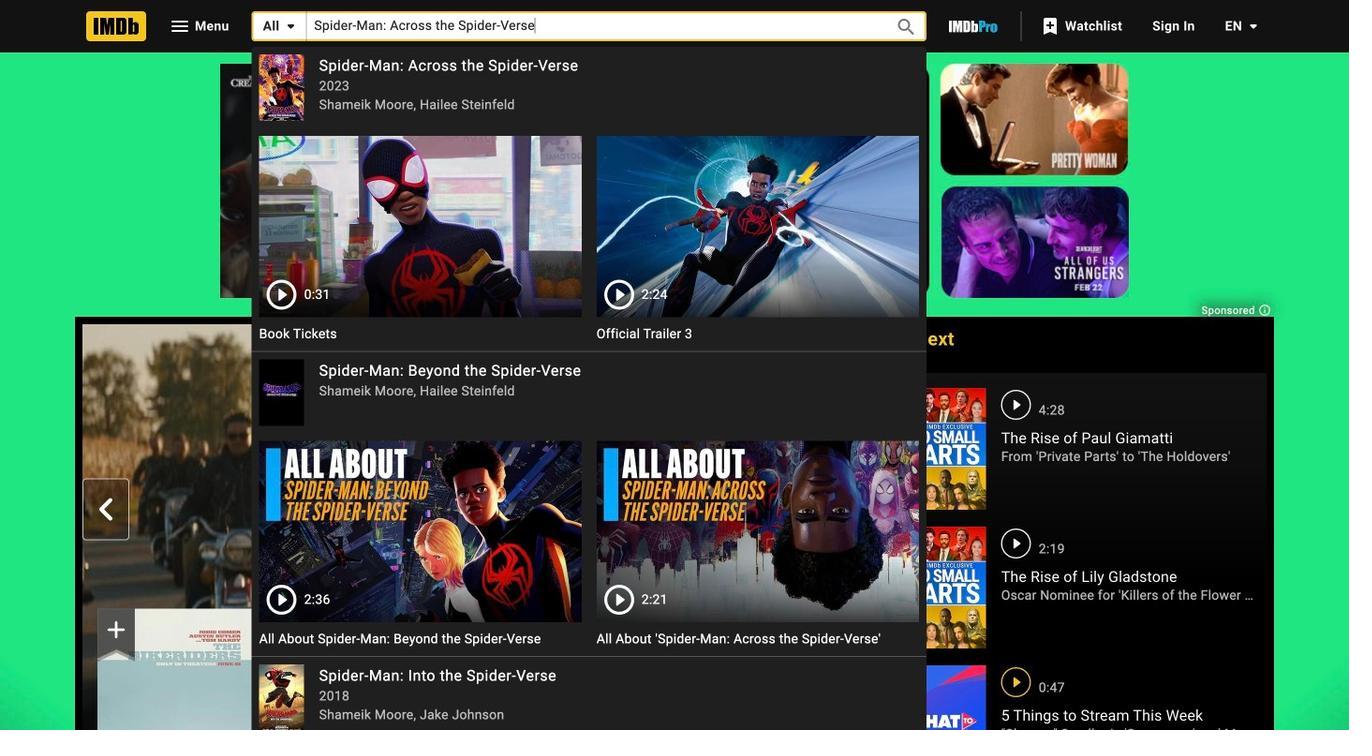 Task type: vqa. For each thing, say whether or not it's contained in the screenshot.
the Close
no



Task type: describe. For each thing, give the bounding box(es) containing it.
spider-man: across the spider-verse image
[[259, 54, 304, 121]]

Search IMDb text field
[[307, 12, 874, 41]]

chevron left inline image
[[95, 498, 117, 520]]

chevron right inline image
[[843, 498, 866, 520]]

watchlist image
[[1039, 15, 1062, 37]]

spider-man: into the spider-verse image
[[259, 665, 304, 730]]

1 arrow drop down image from the left
[[280, 15, 302, 37]]

book tickets image
[[259, 136, 582, 317]]

official trailer 3 image
[[597, 136, 919, 317]]

#314 - paul giamatti image
[[904, 388, 987, 510]]

all about 'spider-man: across the spider-verse' image
[[597, 441, 919, 623]]



Task type: locate. For each thing, give the bounding box(es) containing it.
1 horizontal spatial arrow drop down image
[[1243, 15, 1265, 37]]

the bikeriders image
[[97, 609, 252, 730], [97, 609, 252, 730]]

None field
[[252, 12, 927, 730]]

'the bikeriders' image
[[82, 324, 878, 730]]

all about spider-man: beyond the spider-verse image
[[259, 441, 582, 623]]

submit search image
[[895, 16, 918, 38]]

arrow drop down image
[[280, 15, 302, 37], [1243, 15, 1265, 37]]

group
[[259, 136, 582, 317], [597, 136, 919, 317], [82, 324, 878, 730], [259, 441, 582, 623], [597, 441, 919, 623], [97, 609, 252, 730]]

5 things to watch for the week of feb. 26 image
[[904, 665, 987, 730]]

menu image
[[169, 15, 191, 37]]

None search field
[[252, 11, 927, 730]]

0 horizontal spatial arrow drop down image
[[280, 15, 302, 37]]

#308 - lily gladstone image
[[904, 527, 987, 649]]

home image
[[86, 11, 146, 41]]

spider-man: beyond the spider-verse image
[[259, 360, 304, 426]]

list box
[[252, 47, 927, 730]]

2 arrow drop down image from the left
[[1243, 15, 1265, 37]]



